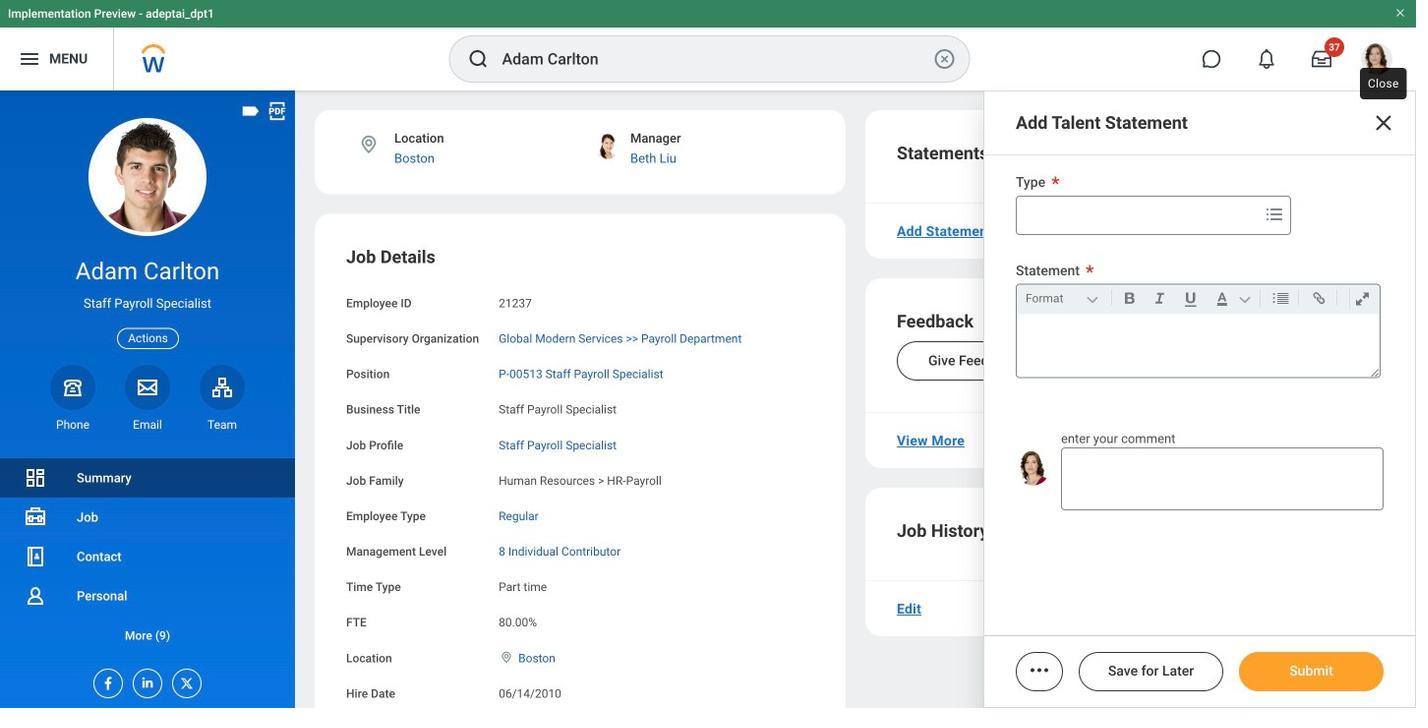Task type: vqa. For each thing, say whether or not it's contained in the screenshot.
tooltip
yes



Task type: locate. For each thing, give the bounding box(es) containing it.
part time element
[[499, 576, 547, 594]]

notifications large image
[[1257, 49, 1277, 69]]

dialog
[[984, 90, 1416, 708]]

close environment banner image
[[1395, 7, 1406, 19]]

prompts image
[[1263, 202, 1286, 226]]

team adam carlton element
[[200, 417, 245, 433]]

navigation pane region
[[0, 90, 295, 708]]

maximize image
[[1349, 287, 1376, 310]]

x image down profile logan mcneil element
[[1372, 111, 1396, 135]]

1 horizontal spatial x image
[[1372, 111, 1396, 135]]

email adam carlton element
[[125, 417, 170, 433]]

mail image
[[136, 375, 159, 399]]

Statement text field
[[1017, 314, 1380, 377]]

link image
[[1306, 287, 1333, 310]]

bulleted list image
[[1268, 287, 1294, 310]]

0 vertical spatial x image
[[1372, 111, 1396, 135]]

group
[[346, 245, 814, 708], [1022, 285, 1384, 314]]

banner
[[0, 0, 1416, 90]]

employee's photo (logan mcneil) image
[[1016, 451, 1050, 486]]

view printable version (pdf) image
[[267, 100, 288, 122]]

0 horizontal spatial x image
[[173, 670, 195, 691]]

list
[[0, 458, 295, 655]]

location image
[[358, 134, 380, 155]]

personal image
[[24, 584, 47, 608]]

job image
[[24, 506, 47, 529]]

1 horizontal spatial group
[[1022, 285, 1384, 314]]

phone image
[[59, 375, 87, 399]]

tooltip
[[1356, 64, 1411, 103]]

tag image
[[240, 100, 262, 122]]

search image
[[467, 47, 490, 71]]

x image
[[1372, 111, 1396, 135], [173, 670, 195, 691]]

x image right the linkedin 'icon'
[[173, 670, 195, 691]]

None text field
[[1061, 447, 1384, 510]]

view team image
[[210, 375, 234, 399]]



Task type: describe. For each thing, give the bounding box(es) containing it.
Search field
[[1017, 197, 1259, 233]]

italic image
[[1147, 287, 1173, 310]]

profile logan mcneil element
[[1349, 37, 1404, 81]]

linkedin image
[[134, 670, 155, 690]]

0 horizontal spatial group
[[346, 245, 814, 708]]

phone adam carlton element
[[50, 417, 95, 433]]

contact image
[[24, 545, 47, 568]]

related actions image
[[1028, 659, 1051, 682]]

facebook image
[[94, 670, 116, 691]]

summary image
[[24, 466, 47, 490]]

bold image
[[1116, 287, 1143, 310]]

location image
[[499, 650, 515, 664]]

underline image
[[1177, 287, 1205, 310]]

x circle image
[[933, 47, 956, 71]]

1 vertical spatial x image
[[173, 670, 195, 691]]

inbox large image
[[1312, 49, 1332, 69]]



